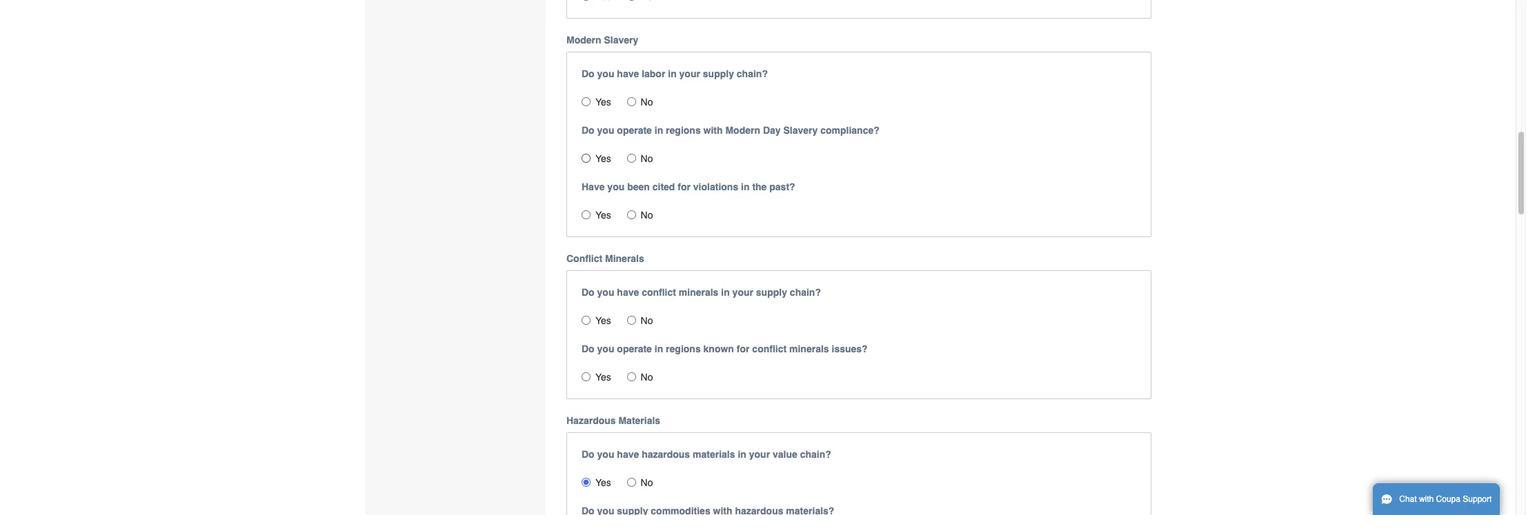 Task type: describe. For each thing, give the bounding box(es) containing it.
been
[[627, 182, 650, 193]]

do for do you operate in regions known for conflict minerals issues?
[[582, 344, 595, 355]]

no for do you operate in regions with modern day slavery compliance?
[[641, 153, 653, 164]]

yes for do you have conflict minerals in your supply chain?
[[596, 316, 611, 327]]

labor
[[642, 68, 666, 80]]

materials
[[693, 449, 735, 460]]

materials
[[619, 416, 661, 427]]

do for do you have conflict minerals in your supply chain?
[[582, 287, 595, 298]]

in left known on the left bottom of the page
[[655, 344, 663, 355]]

have for hazardous
[[617, 449, 639, 460]]

do for do you have labor in your supply chain?
[[582, 68, 595, 80]]

0 horizontal spatial slavery
[[604, 35, 639, 46]]

in up the do you operate in regions known for conflict minerals issues? on the bottom of the page
[[721, 287, 730, 298]]

support
[[1463, 495, 1492, 504]]

coupa
[[1437, 495, 1461, 504]]

value
[[773, 449, 798, 460]]

have
[[582, 182, 605, 193]]

you for do you have conflict minerals in your supply chain?
[[597, 287, 615, 298]]

you for do you have hazardous materials in your value chain?
[[597, 449, 615, 460]]

conflict minerals
[[567, 253, 644, 264]]

your for conflict minerals
[[733, 287, 754, 298]]

0 horizontal spatial minerals
[[679, 287, 719, 298]]

do you have labor in your supply chain?
[[582, 68, 768, 80]]

conflict
[[567, 253, 603, 264]]

operate for conflict
[[617, 344, 652, 355]]

do you have conflict minerals in your supply chain?
[[582, 287, 821, 298]]

cited
[[653, 182, 675, 193]]

yes for do you operate in regions known for conflict minerals issues?
[[596, 372, 611, 383]]

issues?
[[832, 344, 868, 355]]

0 horizontal spatial supply
[[703, 68, 734, 80]]

violations
[[693, 182, 739, 193]]

hazardous
[[642, 449, 690, 460]]

do you operate in regions with modern day slavery compliance?
[[582, 125, 880, 136]]

chat with coupa support button
[[1373, 484, 1501, 516]]

past?
[[770, 182, 795, 193]]

do you operate in regions known for conflict minerals issues?
[[582, 344, 868, 355]]

yes for have you been cited for violations in the past?
[[596, 210, 611, 221]]

known
[[704, 344, 734, 355]]

have you been cited for violations in the past?
[[582, 182, 795, 193]]

chat with coupa support
[[1400, 495, 1492, 504]]

0 horizontal spatial with
[[704, 125, 723, 136]]

hazardous materials
[[567, 416, 661, 427]]



Task type: vqa. For each thing, say whether or not it's contained in the screenshot.
rightmost with
yes



Task type: locate. For each thing, give the bounding box(es) containing it.
chain? for value
[[800, 449, 831, 460]]

with
[[704, 125, 723, 136], [1419, 495, 1434, 504]]

2 no from the top
[[641, 153, 653, 164]]

minerals left issues?
[[789, 344, 829, 355]]

with inside button
[[1419, 495, 1434, 504]]

have down minerals
[[617, 287, 639, 298]]

no down hazardous
[[641, 478, 653, 489]]

conflict right known on the left bottom of the page
[[752, 344, 787, 355]]

no
[[641, 97, 653, 108], [641, 153, 653, 164], [641, 210, 653, 221], [641, 316, 653, 327], [641, 372, 653, 383], [641, 478, 653, 489]]

have for conflict
[[617, 287, 639, 298]]

your up the do you operate in regions known for conflict minerals issues? on the bottom of the page
[[733, 287, 754, 298]]

conflict down minerals
[[642, 287, 676, 298]]

chain? for supply
[[790, 287, 821, 298]]

yes down modern slavery
[[596, 97, 611, 108]]

slavery right day
[[784, 125, 818, 136]]

day
[[763, 125, 781, 136]]

have for labor
[[617, 68, 639, 80]]

regions
[[666, 125, 701, 136], [666, 344, 701, 355]]

conflict
[[642, 287, 676, 298], [752, 344, 787, 355]]

1 vertical spatial operate
[[617, 344, 652, 355]]

regions left known on the left bottom of the page
[[666, 344, 701, 355]]

0 horizontal spatial conflict
[[642, 287, 676, 298]]

you
[[597, 68, 615, 80], [597, 125, 615, 136], [608, 182, 625, 193], [597, 287, 615, 298], [597, 344, 615, 355], [597, 449, 615, 460]]

no for do you operate in regions known for conflict minerals issues?
[[641, 372, 653, 383]]

0 vertical spatial slavery
[[604, 35, 639, 46]]

1 operate from the top
[[617, 125, 652, 136]]

yes down have
[[596, 210, 611, 221]]

no for do you have conflict minerals in your supply chain?
[[641, 316, 653, 327]]

in left 'the'
[[741, 182, 750, 193]]

3 no from the top
[[641, 210, 653, 221]]

chat
[[1400, 495, 1417, 504]]

do
[[582, 68, 595, 80], [582, 125, 595, 136], [582, 287, 595, 298], [582, 344, 595, 355], [582, 449, 595, 460]]

2 have from the top
[[617, 287, 639, 298]]

no for do you have hazardous materials in your value chain?
[[641, 478, 653, 489]]

have left labor
[[617, 68, 639, 80]]

with right chat
[[1419, 495, 1434, 504]]

0 vertical spatial supply
[[703, 68, 734, 80]]

0 vertical spatial modern
[[567, 35, 601, 46]]

3 yes from the top
[[596, 210, 611, 221]]

compliance?
[[821, 125, 880, 136]]

2 vertical spatial chain?
[[800, 449, 831, 460]]

0 vertical spatial operate
[[617, 125, 652, 136]]

your left value
[[749, 449, 770, 460]]

1 no from the top
[[641, 97, 653, 108]]

1 horizontal spatial for
[[737, 344, 750, 355]]

4 do from the top
[[582, 344, 595, 355]]

0 horizontal spatial modern
[[567, 35, 601, 46]]

slavery up do you have labor in your supply chain?
[[604, 35, 639, 46]]

1 have from the top
[[617, 68, 639, 80]]

None radio
[[582, 316, 591, 325], [627, 316, 636, 325], [627, 373, 636, 382], [582, 478, 591, 487], [627, 478, 636, 487], [582, 316, 591, 325], [627, 316, 636, 325], [627, 373, 636, 382], [582, 478, 591, 487], [627, 478, 636, 487]]

6 no from the top
[[641, 478, 653, 489]]

5 no from the top
[[641, 372, 653, 383]]

5 do from the top
[[582, 449, 595, 460]]

2 yes from the top
[[596, 153, 611, 164]]

no down been on the left of the page
[[641, 210, 653, 221]]

None radio
[[582, 97, 591, 106], [627, 97, 636, 106], [582, 154, 591, 163], [627, 154, 636, 163], [582, 211, 591, 220], [627, 211, 636, 220], [582, 373, 591, 382], [582, 97, 591, 106], [627, 97, 636, 106], [582, 154, 591, 163], [627, 154, 636, 163], [582, 211, 591, 220], [627, 211, 636, 220], [582, 373, 591, 382]]

no up materials
[[641, 372, 653, 383]]

chain?
[[737, 68, 768, 80], [790, 287, 821, 298], [800, 449, 831, 460]]

1 horizontal spatial slavery
[[784, 125, 818, 136]]

1 vertical spatial with
[[1419, 495, 1434, 504]]

yes
[[596, 97, 611, 108], [596, 153, 611, 164], [596, 210, 611, 221], [596, 316, 611, 327], [596, 372, 611, 383], [596, 478, 611, 489]]

do for do you operate in regions with modern day slavery compliance?
[[582, 125, 595, 136]]

2 vertical spatial your
[[749, 449, 770, 460]]

you for have you been cited for violations in the past?
[[608, 182, 625, 193]]

5 yes from the top
[[596, 372, 611, 383]]

yes up have
[[596, 153, 611, 164]]

you for do you operate in regions known for conflict minerals issues?
[[597, 344, 615, 355]]

you for do you have labor in your supply chain?
[[597, 68, 615, 80]]

2 operate from the top
[[617, 344, 652, 355]]

1 horizontal spatial minerals
[[789, 344, 829, 355]]

no down do you have conflict minerals in your supply chain?
[[641, 316, 653, 327]]

0 vertical spatial your
[[679, 68, 700, 80]]

modern slavery
[[567, 35, 639, 46]]

in up cited
[[655, 125, 663, 136]]

4 no from the top
[[641, 316, 653, 327]]

modern
[[567, 35, 601, 46], [726, 125, 761, 136]]

in right materials
[[738, 449, 747, 460]]

no up been on the left of the page
[[641, 153, 653, 164]]

hazardous
[[567, 416, 616, 427]]

your
[[679, 68, 700, 80], [733, 287, 754, 298], [749, 449, 770, 460]]

minerals
[[679, 287, 719, 298], [789, 344, 829, 355]]

0 vertical spatial chain?
[[737, 68, 768, 80]]

1 yes from the top
[[596, 97, 611, 108]]

0 vertical spatial with
[[704, 125, 723, 136]]

do you have hazardous materials in your value chain?
[[582, 449, 831, 460]]

3 do from the top
[[582, 287, 595, 298]]

operate for labor
[[617, 125, 652, 136]]

4 yes from the top
[[596, 316, 611, 327]]

1 horizontal spatial modern
[[726, 125, 761, 136]]

1 regions from the top
[[666, 125, 701, 136]]

6 yes from the top
[[596, 478, 611, 489]]

0 vertical spatial minerals
[[679, 287, 719, 298]]

in right labor
[[668, 68, 677, 80]]

2 do from the top
[[582, 125, 595, 136]]

the
[[752, 182, 767, 193]]

1 vertical spatial chain?
[[790, 287, 821, 298]]

for
[[678, 182, 691, 193], [737, 344, 750, 355]]

for right cited
[[678, 182, 691, 193]]

your for hazardous materials
[[749, 449, 770, 460]]

1 vertical spatial supply
[[756, 287, 787, 298]]

1 vertical spatial conflict
[[752, 344, 787, 355]]

have
[[617, 68, 639, 80], [617, 287, 639, 298], [617, 449, 639, 460]]

3 have from the top
[[617, 449, 639, 460]]

supply
[[703, 68, 734, 80], [756, 287, 787, 298]]

1 vertical spatial your
[[733, 287, 754, 298]]

1 horizontal spatial conflict
[[752, 344, 787, 355]]

yes for do you have labor in your supply chain?
[[596, 97, 611, 108]]

operate
[[617, 125, 652, 136], [617, 344, 652, 355]]

yes for do you have hazardous materials in your value chain?
[[596, 478, 611, 489]]

1 vertical spatial modern
[[726, 125, 761, 136]]

no for have you been cited for violations in the past?
[[641, 210, 653, 221]]

yes up hazardous materials
[[596, 372, 611, 383]]

do for do you have hazardous materials in your value chain?
[[582, 449, 595, 460]]

minerals
[[605, 253, 644, 264]]

no down labor
[[641, 97, 653, 108]]

1 vertical spatial have
[[617, 287, 639, 298]]

no for do you have labor in your supply chain?
[[641, 97, 653, 108]]

yes for do you operate in regions with modern day slavery compliance?
[[596, 153, 611, 164]]

1 vertical spatial minerals
[[789, 344, 829, 355]]

0 horizontal spatial for
[[678, 182, 691, 193]]

have down materials
[[617, 449, 639, 460]]

your right labor
[[679, 68, 700, 80]]

0 vertical spatial conflict
[[642, 287, 676, 298]]

regions for with
[[666, 125, 701, 136]]

minerals up known on the left bottom of the page
[[679, 287, 719, 298]]

0 vertical spatial have
[[617, 68, 639, 80]]

yes down hazardous materials
[[596, 478, 611, 489]]

you for do you operate in regions with modern day slavery compliance?
[[597, 125, 615, 136]]

slavery
[[604, 35, 639, 46], [784, 125, 818, 136]]

yes down conflict minerals
[[596, 316, 611, 327]]

for right known on the left bottom of the page
[[737, 344, 750, 355]]

2 regions from the top
[[666, 344, 701, 355]]

1 vertical spatial regions
[[666, 344, 701, 355]]

regions for known
[[666, 344, 701, 355]]

in
[[668, 68, 677, 80], [655, 125, 663, 136], [741, 182, 750, 193], [721, 287, 730, 298], [655, 344, 663, 355], [738, 449, 747, 460]]

0 vertical spatial for
[[678, 182, 691, 193]]

1 do from the top
[[582, 68, 595, 80]]

1 horizontal spatial supply
[[756, 287, 787, 298]]

2 vertical spatial have
[[617, 449, 639, 460]]

1 horizontal spatial with
[[1419, 495, 1434, 504]]

1 vertical spatial for
[[737, 344, 750, 355]]

with up violations
[[704, 125, 723, 136]]

0 vertical spatial regions
[[666, 125, 701, 136]]

1 vertical spatial slavery
[[784, 125, 818, 136]]

regions up have you been cited for violations in the past?
[[666, 125, 701, 136]]



